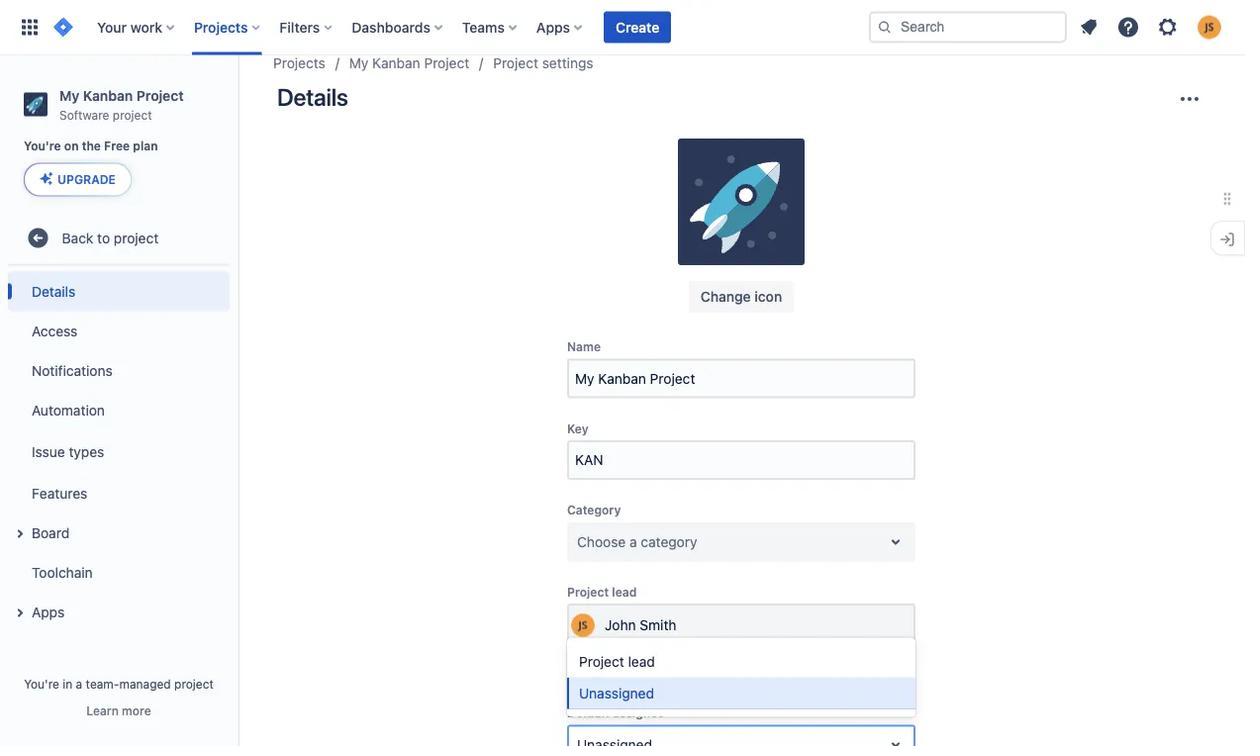 Task type: describe. For each thing, give the bounding box(es) containing it.
free
[[104, 139, 130, 153]]

Category text field
[[577, 533, 581, 553]]

choose a category
[[577, 534, 698, 551]]

details inside group
[[32, 283, 76, 300]]

john
[[605, 618, 636, 634]]

Default assignee text field
[[577, 736, 581, 747]]

upgrade button
[[25, 164, 131, 195]]

projects for projects link
[[273, 55, 326, 72]]

apps inside apps button
[[32, 604, 65, 620]]

your
[[97, 19, 127, 35]]

access
[[32, 323, 78, 339]]

expand image for board
[[8, 522, 32, 546]]

filters
[[280, 19, 320, 35]]

project inside my kanban project software project
[[136, 87, 184, 103]]

project avatar image
[[678, 139, 805, 266]]

automation link
[[8, 391, 230, 430]]

back to project
[[62, 230, 159, 246]]

automation
[[32, 402, 105, 418]]

my for my kanban project software project
[[59, 87, 79, 103]]

the inside the make sure your project lead has access to issues in the project.
[[858, 653, 876, 667]]

project inside my kanban project software project
[[113, 108, 152, 122]]

default
[[567, 707, 610, 721]]

access link
[[8, 311, 230, 351]]

notifications link
[[8, 351, 230, 391]]

category
[[567, 504, 621, 518]]

create button
[[604, 11, 672, 43]]

john smith
[[605, 618, 677, 634]]

kanban for my kanban project
[[372, 55, 421, 72]]

upgrade
[[57, 173, 116, 187]]

change icon
[[701, 289, 783, 306]]

my kanban project
[[349, 55, 470, 72]]

sure
[[601, 653, 625, 667]]

settings image
[[1157, 15, 1180, 39]]

lead up john
[[612, 586, 637, 600]]

your work
[[97, 19, 162, 35]]

unassigned
[[579, 686, 655, 702]]

choose
[[577, 534, 626, 551]]

lead inside the make sure your project lead has access to issues in the project.
[[699, 653, 723, 667]]

learn more
[[86, 704, 151, 718]]

help image
[[1117, 15, 1141, 39]]

to inside the make sure your project lead has access to issues in the project.
[[792, 653, 803, 667]]

projects button
[[188, 11, 268, 43]]

appswitcher icon image
[[18, 15, 42, 39]]

name
[[567, 341, 601, 355]]

back to project link
[[8, 218, 230, 258]]

1 vertical spatial in
[[63, 677, 73, 691]]

1 vertical spatial a
[[76, 677, 82, 691]]

has
[[726, 653, 746, 667]]

notifications
[[32, 362, 113, 379]]

projects for projects dropdown button
[[194, 19, 248, 35]]

dashboards button
[[346, 11, 450, 43]]

issue types
[[32, 444, 104, 460]]

you're on the free plan
[[24, 139, 158, 153]]

your work button
[[91, 11, 182, 43]]

my for my kanban project
[[349, 55, 369, 72]]

smith
[[640, 618, 677, 634]]

back
[[62, 230, 93, 246]]

board
[[32, 525, 69, 541]]

apps button
[[8, 593, 230, 632]]

you're for you're on the free plan
[[24, 139, 61, 153]]

project inside the make sure your project lead has access to issues in the project.
[[656, 653, 696, 667]]

category
[[641, 534, 698, 551]]

dashboards
[[352, 19, 431, 35]]

1 horizontal spatial a
[[630, 534, 637, 551]]

issue types link
[[8, 430, 230, 474]]

you're in a team-managed project
[[24, 677, 214, 691]]

project right managed
[[174, 677, 214, 691]]

your profile and settings image
[[1198, 15, 1222, 39]]

project up details link
[[114, 230, 159, 246]]

make sure your project lead has access to issues in the project.
[[567, 653, 876, 683]]

toolchain link
[[8, 553, 230, 593]]

in inside the make sure your project lead has access to issues in the project.
[[845, 653, 855, 667]]

default assignee
[[567, 707, 665, 721]]

Name field
[[569, 361, 914, 397]]

0 vertical spatial project lead
[[567, 586, 637, 600]]

group containing details
[[8, 266, 230, 638]]



Task type: locate. For each thing, give the bounding box(es) containing it.
learn
[[86, 704, 119, 718]]

primary element
[[12, 0, 870, 55]]

settings
[[542, 55, 594, 72]]

0 vertical spatial a
[[630, 534, 637, 551]]

create
[[616, 19, 660, 35]]

you're left team-
[[24, 677, 59, 691]]

my
[[349, 55, 369, 72], [59, 87, 79, 103]]

expand image down toolchain
[[8, 601, 32, 625]]

managed
[[119, 677, 171, 691]]

features link
[[8, 474, 230, 513]]

1 vertical spatial kanban
[[83, 87, 133, 103]]

your
[[628, 653, 653, 667]]

the
[[82, 139, 101, 153], [858, 653, 876, 667]]

1 horizontal spatial in
[[845, 653, 855, 667]]

assignee
[[613, 707, 665, 721]]

2 expand image from the top
[[8, 601, 32, 625]]

expand image for apps
[[8, 601, 32, 625]]

to left issues
[[792, 653, 803, 667]]

0 horizontal spatial projects
[[194, 19, 248, 35]]

lead left has
[[699, 653, 723, 667]]

0 horizontal spatial the
[[82, 139, 101, 153]]

0 horizontal spatial a
[[76, 677, 82, 691]]

details down projects link
[[277, 84, 348, 111]]

apps inside apps popup button
[[537, 19, 571, 35]]

my kanban project software project
[[59, 87, 184, 122]]

1 vertical spatial you're
[[24, 677, 59, 691]]

apps button
[[531, 11, 590, 43]]

2 you're from the top
[[24, 677, 59, 691]]

0 horizontal spatial details
[[32, 283, 76, 300]]

1 horizontal spatial details
[[277, 84, 348, 111]]

0 vertical spatial to
[[97, 230, 110, 246]]

project.
[[567, 669, 610, 683]]

banner containing your work
[[0, 0, 1246, 55]]

apps
[[537, 19, 571, 35], [32, 604, 65, 620]]

1 vertical spatial expand image
[[8, 601, 32, 625]]

change
[[701, 289, 751, 306]]

my down dashboards at the top
[[349, 55, 369, 72]]

0 horizontal spatial apps
[[32, 604, 65, 620]]

1 vertical spatial to
[[792, 653, 803, 667]]

change icon button
[[689, 282, 794, 313]]

1 expand image from the top
[[8, 522, 32, 546]]

in
[[845, 653, 855, 667], [63, 677, 73, 691]]

filters button
[[274, 11, 340, 43]]

projects link
[[273, 52, 326, 76]]

john smith image
[[571, 614, 595, 638]]

project lead up unassigned
[[579, 654, 655, 670]]

1 horizontal spatial projects
[[273, 55, 326, 72]]

details link
[[8, 272, 230, 311]]

project right your
[[656, 653, 696, 667]]

types
[[69, 444, 104, 460]]

expand image inside apps button
[[8, 601, 32, 625]]

lead
[[612, 586, 637, 600], [699, 653, 723, 667], [628, 654, 655, 670]]

project lead
[[567, 586, 637, 600], [579, 654, 655, 670]]

1 vertical spatial my
[[59, 87, 79, 103]]

0 vertical spatial apps
[[537, 19, 571, 35]]

1 horizontal spatial my
[[349, 55, 369, 72]]

projects inside dropdown button
[[194, 19, 248, 35]]

in left team-
[[63, 677, 73, 691]]

details
[[277, 84, 348, 111], [32, 283, 76, 300]]

0 vertical spatial expand image
[[8, 522, 32, 546]]

icon
[[755, 289, 783, 306]]

more
[[122, 704, 151, 718]]

1 horizontal spatial apps
[[537, 19, 571, 35]]

you're left on
[[24, 139, 61, 153]]

project up john smith image
[[567, 586, 609, 600]]

Key field
[[569, 443, 914, 479]]

1 horizontal spatial to
[[792, 653, 803, 667]]

issue
[[32, 444, 65, 460]]

expand image down features
[[8, 522, 32, 546]]

0 horizontal spatial my
[[59, 87, 79, 103]]

toolchain
[[32, 564, 93, 581]]

project
[[424, 55, 470, 72], [493, 55, 539, 72], [136, 87, 184, 103], [567, 586, 609, 600], [579, 654, 625, 670]]

in right issues
[[845, 653, 855, 667]]

plan
[[133, 139, 158, 153]]

board button
[[8, 513, 230, 553]]

project down primary element
[[424, 55, 470, 72]]

apps up project settings
[[537, 19, 571, 35]]

to right 'back'
[[97, 230, 110, 246]]

you're for you're in a team-managed project
[[24, 677, 59, 691]]

issues
[[806, 653, 841, 667]]

1 you're from the top
[[24, 139, 61, 153]]

1 horizontal spatial kanban
[[372, 55, 421, 72]]

jira software image
[[51, 15, 75, 39]]

jira software image
[[51, 15, 75, 39]]

project settings
[[493, 55, 594, 72]]

teams button
[[456, 11, 525, 43]]

kanban up software
[[83, 87, 133, 103]]

my up software
[[59, 87, 79, 103]]

projects
[[194, 19, 248, 35], [273, 55, 326, 72]]

project up plan
[[113, 108, 152, 122]]

to
[[97, 230, 110, 246], [792, 653, 803, 667]]

open image
[[884, 531, 908, 555]]

projects down filters
[[273, 55, 326, 72]]

you're
[[24, 139, 61, 153], [24, 677, 59, 691]]

my inside my kanban project software project
[[59, 87, 79, 103]]

kanban for my kanban project software project
[[83, 87, 133, 103]]

0 vertical spatial details
[[277, 84, 348, 111]]

0 vertical spatial kanban
[[372, 55, 421, 72]]

a
[[630, 534, 637, 551], [76, 677, 82, 691]]

details up access
[[32, 283, 76, 300]]

projects up the sidebar navigation icon
[[194, 19, 248, 35]]

teams
[[462, 19, 505, 35]]

key
[[567, 422, 589, 436]]

make
[[567, 653, 597, 667]]

sidebar navigation image
[[216, 79, 259, 119]]

learn more button
[[86, 703, 151, 719]]

1 vertical spatial details
[[32, 283, 76, 300]]

0 horizontal spatial kanban
[[83, 87, 133, 103]]

0 vertical spatial the
[[82, 139, 101, 153]]

notifications image
[[1077, 15, 1101, 39]]

project settings link
[[493, 52, 594, 76]]

kanban
[[372, 55, 421, 72], [83, 87, 133, 103]]

project up unassigned
[[579, 654, 625, 670]]

project up plan
[[136, 87, 184, 103]]

project
[[113, 108, 152, 122], [114, 230, 159, 246], [656, 653, 696, 667], [174, 677, 214, 691]]

0 horizontal spatial in
[[63, 677, 73, 691]]

a right choose
[[630, 534, 637, 551]]

the right issues
[[858, 653, 876, 667]]

features
[[32, 485, 87, 502]]

1 vertical spatial projects
[[273, 55, 326, 72]]

apps down toolchain
[[32, 604, 65, 620]]

0 horizontal spatial to
[[97, 230, 110, 246]]

1 vertical spatial the
[[858, 653, 876, 667]]

kanban inside my kanban project software project
[[83, 87, 133, 103]]

project lead up john
[[567, 586, 637, 600]]

0 vertical spatial my
[[349, 55, 369, 72]]

0 vertical spatial projects
[[194, 19, 248, 35]]

team-
[[86, 677, 119, 691]]

expand image
[[8, 522, 32, 546], [8, 601, 32, 625]]

banner
[[0, 0, 1246, 55]]

the right on
[[82, 139, 101, 153]]

work
[[130, 19, 162, 35]]

software
[[59, 108, 109, 122]]

access
[[749, 653, 788, 667]]

expand image inside board button
[[8, 522, 32, 546]]

project down the teams dropdown button
[[493, 55, 539, 72]]

kanban down dashboards dropdown button
[[372, 55, 421, 72]]

1 vertical spatial project lead
[[579, 654, 655, 670]]

on
[[64, 139, 79, 153]]

more image
[[1179, 88, 1202, 111]]

lead right sure
[[628, 654, 655, 670]]

0 vertical spatial you're
[[24, 139, 61, 153]]

group
[[8, 266, 230, 638]]

1 vertical spatial apps
[[32, 604, 65, 620]]

search image
[[877, 19, 893, 35]]

my kanban project link
[[349, 52, 470, 76]]

Search field
[[870, 11, 1068, 43]]

0 vertical spatial in
[[845, 653, 855, 667]]

a left team-
[[76, 677, 82, 691]]

open image
[[884, 734, 908, 747]]

1 horizontal spatial the
[[858, 653, 876, 667]]



Task type: vqa. For each thing, say whether or not it's contained in the screenshot.
the rightmost list
no



